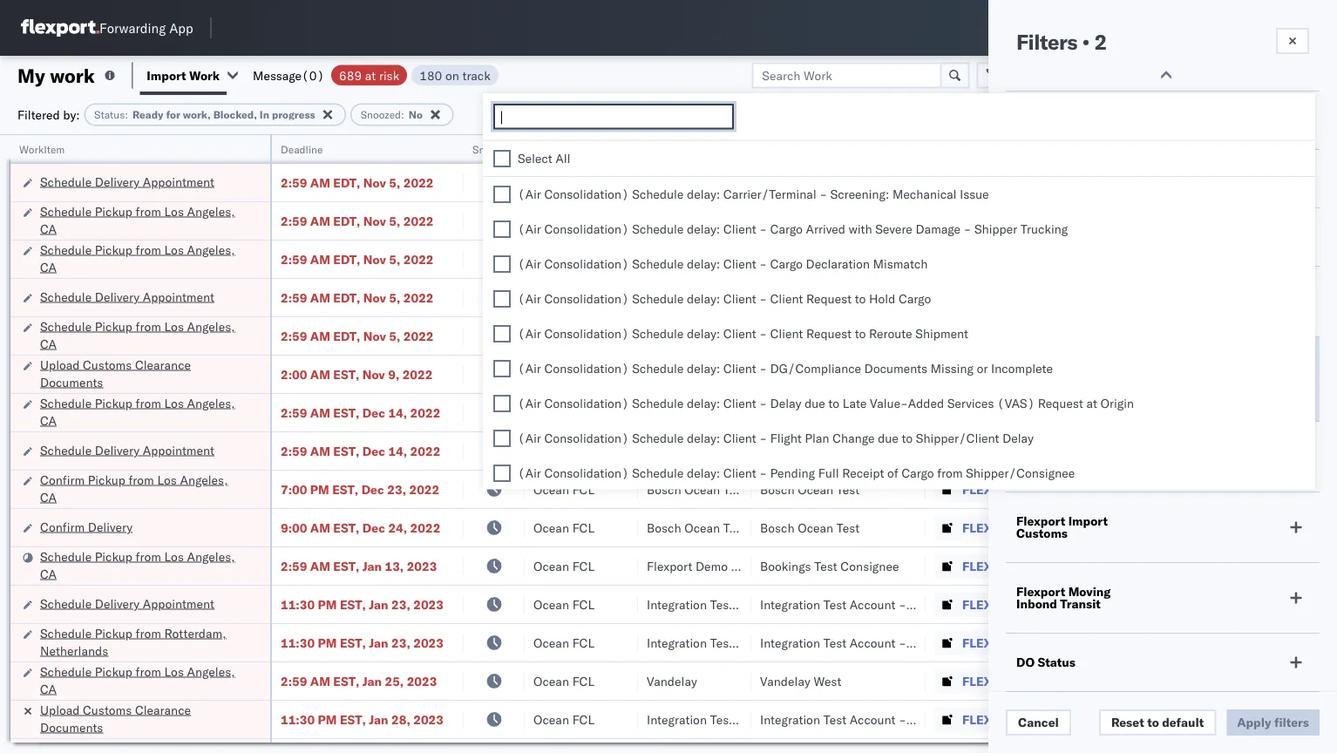 Task type: vqa. For each thing, say whether or not it's contained in the screenshot.
Schiphol,
no



Task type: locate. For each thing, give the bounding box(es) containing it.
flexport for flexport demo consignee
[[647, 559, 693, 574]]

dg/compliance
[[771, 361, 862, 376]]

1846748 up (vas)
[[1000, 367, 1053, 382]]

declaration
[[806, 256, 870, 271]]

1 horizontal spatial vandelay
[[760, 674, 811, 689]]

1 upload from the top
[[40, 357, 80, 372]]

1 confirm from the top
[[40, 472, 85, 487]]

delay: for hold
[[687, 291, 721, 306]]

value-
[[870, 395, 909, 411]]

los
[[164, 204, 184, 219], [164, 242, 184, 257], [164, 319, 184, 334], [164, 395, 184, 411], [157, 472, 177, 487], [164, 549, 184, 564], [164, 664, 184, 679]]

- for (air consolidation) schedule delay: client - client request to hold cargo
[[760, 291, 767, 306]]

type right item
[[1080, 229, 1107, 245]]

2 5, from the top
[[389, 213, 401, 228]]

4 fcl from the top
[[573, 290, 595, 305]]

fcl
[[573, 175, 595, 190], [573, 213, 595, 228], [573, 252, 595, 267], [573, 290, 595, 305], [573, 328, 595, 344], [573, 367, 595, 382], [573, 405, 595, 420], [573, 443, 595, 459], [573, 482, 595, 497], [573, 520, 595, 535], [573, 559, 595, 574], [573, 597, 595, 612], [573, 635, 595, 651], [573, 674, 595, 689], [573, 712, 595, 727]]

2 vertical spatial uetu5238478
[[1168, 520, 1252, 535]]

5 edt, from the top
[[333, 328, 361, 344]]

2 delay: from the top
[[687, 221, 721, 236]]

msdu7304509
[[1074, 558, 1163, 573]]

1 horizontal spatial at
[[1087, 395, 1098, 411]]

5 5, from the top
[[389, 328, 401, 344]]

transit
[[1061, 596, 1101, 612]]

3 ceau7522281, from the top
[[1074, 251, 1164, 266]]

1 1889466 from the top
[[1000, 405, 1053, 420]]

test up receipt
[[837, 443, 860, 459]]

list box
[[483, 141, 1316, 753]]

11 ocean fcl from the top
[[534, 559, 595, 574]]

gvcu5265864 down "transit"
[[1074, 635, 1160, 650]]

1846748
[[1000, 175, 1053, 190], [1000, 213, 1053, 228], [1000, 328, 1053, 344], [1000, 367, 1053, 382]]

2023 for schedule pickup from los angeles, ca "link" associated with flex-1893174
[[407, 559, 437, 574]]

test
[[724, 175, 747, 190], [837, 175, 860, 190], [724, 213, 747, 228], [837, 213, 860, 228], [724, 252, 747, 267], [837, 252, 860, 267], [724, 290, 747, 305], [837, 290, 860, 305], [724, 328, 747, 344], [837, 328, 860, 344], [724, 367, 747, 382], [837, 367, 860, 382], [724, 405, 747, 420], [837, 405, 860, 420], [724, 443, 747, 459], [837, 443, 860, 459], [724, 482, 747, 497], [837, 482, 860, 497], [724, 520, 747, 535], [837, 520, 860, 535], [815, 559, 838, 574], [824, 597, 847, 612], [824, 635, 847, 651], [824, 712, 847, 727]]

1 vertical spatial abcdefg78456546
[[1188, 520, 1305, 535]]

2 vertical spatial flex-2130387
[[963, 712, 1053, 727]]

2 vertical spatial lagerfeld
[[935, 712, 987, 727]]

1 lagerfeld from the top
[[935, 597, 987, 612]]

flexport for flexport import customs
[[1017, 514, 1066, 529]]

2 abcdefg78456546 from the top
[[1188, 520, 1305, 535]]

0 vertical spatial lagerfeld
[[935, 597, 987, 612]]

flexport inside flexport managed delivery
[[1017, 443, 1066, 458]]

to left hold
[[855, 291, 866, 306]]

1 vertical spatial status
[[1038, 655, 1076, 670]]

5 schedule pickup from los angeles, ca from the top
[[40, 549, 235, 582]]

delivery for confirm delivery button
[[88, 519, 133, 535]]

documents for first upload customs clearance documents link from the bottom
[[40, 720, 103, 735]]

1 vertical spatial gvcu5265864
[[1074, 635, 1160, 650]]

reset to default
[[1112, 715, 1205, 730]]

flex-2130387 down flex-1662119
[[963, 712, 1053, 727]]

15 fcl from the top
[[573, 712, 595, 727]]

2 maeu9408431 from the top
[[1188, 712, 1276, 727]]

snoozed
[[361, 108, 401, 121]]

schedule delivery appointment
[[40, 174, 214, 189], [40, 289, 214, 304], [40, 443, 214, 458], [40, 596, 214, 611]]

nov
[[364, 175, 386, 190], [364, 213, 386, 228], [364, 252, 386, 267], [364, 290, 386, 305], [364, 328, 386, 344], [363, 367, 385, 382]]

to
[[855, 291, 866, 306], [855, 326, 866, 341], [829, 395, 840, 411], [902, 430, 913, 446], [1148, 715, 1160, 730]]

2 vertical spatial lhuu7894563, uetu5238478
[[1074, 520, 1252, 535]]

8 resize handle column header from the left
[[1158, 135, 1179, 753]]

delivery up the confirm pickup from los angeles, ca on the left bottom of the page
[[95, 443, 140, 458]]

schedule pickup from los angeles, ca button
[[40, 203, 248, 239], [40, 241, 248, 278], [40, 318, 248, 354], [40, 395, 248, 431], [40, 548, 248, 585], [40, 663, 248, 700]]

snooze
[[473, 143, 507, 156]]

flexport up 1893174
[[1017, 514, 1066, 529]]

1 vertical spatial upload customs clearance documents
[[40, 702, 191, 735]]

delivery down the confirm pickup from los angeles, ca on the left bottom of the page
[[88, 519, 133, 535]]

client for (air consolidation) schedule delay: client - dg/compliance documents missing or incomplete
[[724, 361, 757, 376]]

1889466
[[1000, 405, 1053, 420], [1000, 443, 1053, 459], [1000, 482, 1053, 497], [1000, 520, 1053, 535]]

8 2:59 from the top
[[281, 559, 307, 574]]

0 horizontal spatial numbers
[[1074, 150, 1118, 163]]

None text field
[[500, 110, 733, 125]]

2 hlxu6269489, from the top
[[1167, 213, 1256, 228]]

1 vertical spatial type
[[1078, 358, 1105, 374]]

1 vertical spatial clearance
[[135, 702, 191, 718]]

vandelay
[[647, 674, 697, 689], [760, 674, 811, 689]]

delay: for or
[[687, 361, 721, 376]]

1889466 down incomplete
[[1000, 405, 1053, 420]]

test down (air consolidation) schedule delay: client - pending full receipt of cargo from shipper/consignee
[[724, 482, 747, 497]]

abcdefg78456546 for 9:00 am est, dec 24, 2022
[[1188, 520, 1305, 535]]

appointment for flex-1846748
[[143, 174, 214, 189]]

bookings test consignee
[[760, 559, 899, 574]]

schedule delivery appointment link for flex-1889466
[[40, 442, 214, 459]]

5 delay: from the top
[[687, 326, 721, 341]]

0 horizontal spatial work
[[189, 68, 220, 83]]

test down (air consolidation) schedule delay: client - client request to reroute shipment at the top
[[724, 367, 747, 382]]

0 vertical spatial lhuu7894563,
[[1074, 405, 1164, 420]]

0 horizontal spatial :
[[125, 108, 128, 121]]

upload inside button
[[40, 357, 80, 372]]

los inside the confirm pickup from los angeles, ca
[[157, 472, 177, 487]]

lhuu7894563, uetu5238478 up 'managed'
[[1074, 405, 1252, 420]]

schedule pickup from los angeles, ca link for flex-1889466
[[40, 395, 248, 429]]

schedule delivery appointment up upload customs clearance documents button
[[40, 289, 214, 304]]

request
[[807, 291, 852, 306], [807, 326, 852, 341], [1038, 395, 1084, 411]]

2130387
[[1000, 597, 1053, 612], [1000, 635, 1053, 651], [1000, 712, 1053, 727]]

- for (air consolidation) schedule delay: client - dg/compliance documents missing or incomplete
[[760, 361, 767, 376]]

2 2:59 from the top
[[281, 213, 307, 228]]

pickup inside the confirm pickup from los angeles, ca
[[88, 472, 125, 487]]

1 vertical spatial 2:59 am est, dec 14, 2022
[[281, 443, 441, 459]]

14 fcl from the top
[[573, 674, 595, 689]]

2 flex- from the top
[[963, 213, 1000, 228]]

0 horizontal spatial import
[[147, 68, 186, 83]]

consolidation) for (air consolidation) schedule delay: client - flight plan change due to shipper/client delay
[[545, 430, 629, 446]]

confirm delivery
[[40, 519, 133, 535]]

0 vertical spatial at
[[365, 68, 376, 83]]

1 clearance from the top
[[135, 357, 191, 372]]

1662119
[[1000, 674, 1053, 689]]

0 vertical spatial integration test account - karl lagerfeld
[[760, 597, 987, 612]]

pm down 2:59 am est, jan 25, 2023
[[318, 712, 337, 727]]

lhuu7894563, uetu5238478 up msdu7304509
[[1074, 520, 1252, 535]]

schedule delivery appointment link down workitem "button"
[[40, 173, 214, 191]]

5 consolidation) from the top
[[545, 326, 629, 341]]

karl
[[910, 597, 932, 612], [910, 635, 932, 651], [910, 712, 932, 727]]

1 vertical spatial 11:30
[[281, 635, 315, 651]]

numbers down the container
[[1074, 150, 1118, 163]]

6 ceau7522281, from the top
[[1074, 366, 1164, 382]]

pickup inside schedule pickup from rotterdam, netherlands
[[95, 626, 133, 641]]

1 schedule pickup from los angeles, ca link from the top
[[40, 203, 248, 238]]

1 vertical spatial confirm
[[40, 519, 85, 535]]

flex-2130387 down flex-1893174
[[963, 597, 1053, 612]]

11:30 pm est, jan 23, 2023
[[281, 597, 444, 612], [281, 635, 444, 651]]

1 schedule delivery appointment from the top
[[40, 174, 214, 189]]

est, down 9:00 am est, dec 24, 2022
[[333, 559, 360, 574]]

angeles,
[[187, 204, 235, 219], [187, 242, 235, 257], [187, 319, 235, 334], [187, 395, 235, 411], [180, 472, 228, 487], [187, 549, 235, 564], [187, 664, 235, 679]]

clearance inside button
[[135, 357, 191, 372]]

uetu5238478 for 2:59 am est, dec 14, 2022
[[1168, 405, 1252, 420]]

11:30 down 2:59 am est, jan 13, 2023
[[281, 597, 315, 612]]

at left risk
[[365, 68, 376, 83]]

2:59 am est, dec 14, 2022 down '2:00 am est, nov 9, 2022'
[[281, 405, 441, 420]]

9:00
[[281, 520, 307, 535]]

2023 right 13, at the left
[[407, 559, 437, 574]]

resize handle column header
[[249, 135, 270, 753], [443, 135, 464, 753], [504, 135, 525, 753], [617, 135, 638, 753], [731, 135, 752, 753], [905, 135, 926, 753], [1045, 135, 1066, 753], [1158, 135, 1179, 753], [1306, 135, 1327, 753]]

integration down vandelay west
[[760, 712, 821, 727]]

1 vertical spatial lagerfeld
[[935, 635, 987, 651]]

edt,
[[333, 175, 361, 190], [333, 213, 361, 228], [333, 252, 361, 267], [333, 290, 361, 305], [333, 328, 361, 344]]

flex-1846748 down the issue
[[963, 213, 1053, 228]]

flexport
[[1017, 443, 1066, 458], [1017, 514, 1066, 529], [647, 559, 693, 574], [1017, 584, 1066, 600]]

gvcu5265864 left default
[[1074, 712, 1160, 727]]

consolidation) for (air consolidation) schedule delay: client - dg/compliance documents missing or incomplete
[[545, 361, 629, 376]]

client for (air consolidation) schedule delay: client - pending full receipt of cargo from shipper/consignee
[[724, 465, 757, 481]]

1 hlxu8034992 from the top
[[1259, 174, 1338, 190]]

flex-1846748 down flex id button
[[963, 175, 1053, 190]]

delivery up schedule pickup from rotterdam, netherlands in the bottom left of the page
[[95, 596, 140, 611]]

2 vertical spatial integration test account - karl lagerfeld
[[760, 712, 987, 727]]

with
[[849, 221, 873, 236]]

delivery for second schedule delivery appointment button from the top
[[95, 289, 140, 304]]

1 schedule pickup from los angeles, ca button from the top
[[40, 203, 248, 239]]

Search Work text field
[[752, 62, 942, 89]]

vandelay for vandelay west
[[760, 674, 811, 689]]

dec
[[363, 405, 385, 420], [363, 443, 385, 459], [362, 482, 384, 497], [363, 520, 385, 535]]

confirm delivery button
[[40, 518, 133, 538]]

delivery down workitem "button"
[[95, 174, 140, 189]]

: left "ready"
[[125, 108, 128, 121]]

work item type
[[1017, 229, 1107, 245]]

1 vertical spatial due
[[878, 430, 899, 446]]

- for (air consolidation) schedule delay: carrier/terminal - screening: mechanical issue
[[820, 186, 828, 201]]

5 2:59 am edt, nov 5, 2022 from the top
[[281, 328, 434, 344]]

4 schedule delivery appointment from the top
[[40, 596, 214, 611]]

test left reroute
[[837, 328, 860, 344]]

integration test account - karl lagerfeld down "west"
[[760, 712, 987, 727]]

6 schedule pickup from los angeles, ca from the top
[[40, 664, 235, 697]]

1846748 up 'work item type'
[[1000, 213, 1053, 228]]

flexport down 1893174
[[1017, 584, 1066, 600]]

appointment up "confirm pickup from los angeles, ca" link
[[143, 443, 214, 458]]

flexport up shipper/consignee
[[1017, 443, 1066, 458]]

0 vertical spatial clearance
[[135, 357, 191, 372]]

1 vertical spatial work
[[1017, 229, 1047, 245]]

1 vertical spatial delay
[[1003, 430, 1034, 446]]

2 schedule pickup from los angeles, ca button from the top
[[40, 241, 248, 278]]

do status
[[1017, 655, 1076, 670]]

am
[[310, 175, 330, 190], [310, 213, 330, 228], [310, 252, 330, 267], [310, 290, 330, 305], [310, 328, 330, 344], [310, 367, 330, 382], [310, 405, 330, 420], [310, 443, 330, 459], [310, 520, 330, 535], [310, 559, 330, 574], [310, 674, 330, 689]]

flexport for flexport managed delivery
[[1017, 443, 1066, 458]]

numbers inside container numbers
[[1074, 150, 1118, 163]]

25,
[[385, 674, 404, 689]]

consignee
[[760, 143, 811, 156], [731, 559, 790, 574], [841, 559, 899, 574]]

schedule delivery appointment button for flex-2130387
[[40, 595, 214, 614]]

2130387 up do
[[1000, 635, 1053, 651]]

6 delay: from the top
[[687, 361, 721, 376]]

to left late at the bottom right
[[829, 395, 840, 411]]

lhuu7894563, for 9:00 am est, dec 24, 2022
[[1074, 520, 1164, 535]]

west
[[814, 674, 842, 689]]

3 flex- from the top
[[963, 328, 1000, 344]]

3 schedule delivery appointment link from the top
[[40, 442, 214, 459]]

0 vertical spatial account
[[850, 597, 896, 612]]

8 delay: from the top
[[687, 430, 721, 446]]

abcdefg78456546
[[1188, 482, 1305, 497], [1188, 520, 1305, 535]]

(air consolidation) schedule delay: client - pending full receipt of cargo from shipper/consignee
[[518, 465, 1075, 481]]

schedule pickup from los angeles, ca for flex-1893174
[[40, 549, 235, 582]]

progress
[[272, 108, 315, 121]]

23, up 25,
[[392, 635, 411, 651]]

1 horizontal spatial :
[[401, 108, 404, 121]]

flex-1846748 button
[[935, 170, 1057, 195], [935, 170, 1057, 195], [935, 209, 1057, 233], [935, 209, 1057, 233], [935, 324, 1057, 348], [935, 324, 1057, 348], [935, 362, 1057, 387], [935, 362, 1057, 387]]

reset to default button
[[1100, 710, 1217, 736]]

request down declaration
[[807, 291, 852, 306]]

schedule delivery appointment button up schedule pickup from rotterdam, netherlands in the bottom left of the page
[[40, 595, 214, 614]]

to left reroute
[[855, 326, 866, 341]]

container numbers button
[[1066, 132, 1162, 163]]

late
[[843, 395, 867, 411]]

2 : from the left
[[401, 108, 404, 121]]

0 vertical spatial 11:30 pm est, jan 23, 2023
[[281, 597, 444, 612]]

deadline
[[281, 143, 323, 156]]

9 resize handle column header from the left
[[1306, 135, 1327, 753]]

confirm for confirm delivery
[[40, 519, 85, 535]]

0 vertical spatial flex-2130387
[[963, 597, 1053, 612]]

confirm for confirm pickup from los angeles, ca
[[40, 472, 85, 487]]

•
[[1083, 29, 1090, 55]]

2 vertical spatial karl
[[910, 712, 932, 727]]

work up "status : ready for work, blocked, in progress" at the left of page
[[189, 68, 220, 83]]

1 integration from the top
[[760, 597, 821, 612]]

client for (air consolidation) schedule delay: client - client request to reroute shipment
[[724, 326, 757, 341]]

10 ocean fcl from the top
[[534, 520, 595, 535]]

maeu9408431 for 11:30 pm est, jan 23, 2023
[[1188, 635, 1276, 651]]

3 5, from the top
[[389, 252, 401, 267]]

inbond
[[1017, 596, 1058, 612]]

flex-1846748 up (vas)
[[963, 367, 1053, 382]]

delivery for schedule delivery appointment button associated with flex-1889466
[[95, 443, 140, 458]]

1 schedule delivery appointment link from the top
[[40, 173, 214, 191]]

4 edt, from the top
[[333, 290, 361, 305]]

0 horizontal spatial due
[[805, 395, 826, 411]]

upload customs clearance documents for first upload customs clearance documents link from the bottom
[[40, 702, 191, 735]]

2
[[1095, 29, 1107, 55]]

confirm pickup from los angeles, ca
[[40, 472, 228, 505]]

2 vertical spatial account
[[850, 712, 896, 727]]

test down receipt
[[837, 482, 860, 497]]

0 vertical spatial upload customs clearance documents link
[[40, 356, 248, 391]]

lhuu7894563, uetu5238478 down 'managed'
[[1074, 481, 1252, 497]]

6 ocean fcl from the top
[[534, 367, 595, 382]]

1 vertical spatial 11:30 pm est, jan 23, 2023
[[281, 635, 444, 651]]

5 ocean fcl from the top
[[534, 328, 595, 344]]

1 horizontal spatial numbers
[[1251, 143, 1294, 156]]

4 hlxu8034992 from the top
[[1259, 290, 1338, 305]]

3 2:59 am edt, nov 5, 2022 from the top
[[281, 252, 434, 267]]

None checkbox
[[494, 150, 511, 167], [494, 185, 511, 203], [494, 290, 511, 307], [494, 325, 511, 342], [494, 395, 511, 412], [494, 429, 511, 447], [494, 150, 511, 167], [494, 185, 511, 203], [494, 290, 511, 307], [494, 325, 511, 342], [494, 395, 511, 412], [494, 429, 511, 447]]

2 1846748 from the top
[[1000, 213, 1053, 228]]

status : ready for work, blocked, in progress
[[94, 108, 315, 121]]

2:59 am edt, nov 5, 2022 for 2nd schedule pickup from los angeles, ca button from the top
[[281, 252, 434, 267]]

2130387 down 1662119
[[1000, 712, 1053, 727]]

lhuu7894563,
[[1074, 405, 1164, 420], [1074, 481, 1164, 497], [1074, 520, 1164, 535]]

flex-1662119 button
[[935, 669, 1057, 694], [935, 669, 1057, 694]]

(air
[[518, 186, 541, 201], [518, 221, 541, 236], [518, 256, 541, 271], [518, 291, 541, 306], [518, 326, 541, 341], [518, 361, 541, 376], [518, 395, 541, 411], [518, 430, 541, 446], [518, 465, 541, 481]]

0 horizontal spatial vandelay
[[647, 674, 697, 689]]

select all
[[518, 150, 571, 166]]

schedule delivery appointment link up the confirm pickup from los angeles, ca on the left bottom of the page
[[40, 442, 214, 459]]

3 resize handle column header from the left
[[504, 135, 525, 753]]

integration test account - karl lagerfeld down bookings test consignee
[[760, 597, 987, 612]]

0 horizontal spatial status
[[94, 108, 125, 121]]

6 hlxu8034992 from the top
[[1259, 366, 1338, 382]]

3 appointment from the top
[[143, 443, 214, 458]]

import
[[147, 68, 186, 83], [1069, 514, 1108, 529]]

7 ocean fcl from the top
[[534, 405, 595, 420]]

flexport left demo
[[647, 559, 693, 574]]

2 vertical spatial 11:30
[[281, 712, 315, 727]]

los for schedule pickup from los angeles, ca button for flex-1662119
[[164, 664, 184, 679]]

0 vertical spatial import
[[147, 68, 186, 83]]

schedule delivery appointment button up the confirm pickup from los angeles, ca on the left bottom of the page
[[40, 442, 214, 461]]

1 horizontal spatial delay
[[1003, 430, 1034, 446]]

1 vertical spatial upload customs clearance documents link
[[40, 702, 248, 736]]

1846748 up incomplete
[[1000, 328, 1053, 344]]

request up dg/compliance
[[807, 326, 852, 341]]

(air for (air consolidation) schedule delay: client - dg/compliance documents missing or incomplete
[[518, 361, 541, 376]]

schedule delivery appointment link for flex-2130387
[[40, 595, 214, 613]]

numbers for mbl/mawb numbers
[[1251, 143, 1294, 156]]

ready
[[133, 108, 163, 121]]

1 vertical spatial request
[[807, 326, 852, 341]]

0 vertical spatial 23,
[[387, 482, 406, 497]]

ocean
[[534, 175, 569, 190], [685, 175, 721, 190], [798, 175, 834, 190], [534, 213, 569, 228], [685, 213, 721, 228], [798, 213, 834, 228], [534, 252, 569, 267], [685, 252, 721, 267], [798, 252, 834, 267], [534, 290, 569, 305], [685, 290, 721, 305], [798, 290, 834, 305], [534, 328, 569, 344], [685, 328, 721, 344], [798, 328, 834, 344], [534, 367, 569, 382], [685, 367, 721, 382], [798, 367, 834, 382], [534, 405, 569, 420], [685, 405, 721, 420], [798, 405, 834, 420], [534, 443, 569, 459], [685, 443, 721, 459], [798, 443, 834, 459], [534, 482, 569, 497], [685, 482, 721, 497], [798, 482, 834, 497], [534, 520, 569, 535], [685, 520, 721, 535], [798, 520, 834, 535], [534, 559, 569, 574], [534, 597, 569, 612], [534, 635, 569, 651], [534, 674, 569, 689], [534, 712, 569, 727]]

schedule pickup from los angeles, ca link for flex-1893174
[[40, 548, 248, 583]]

1 vertical spatial account
[[850, 635, 896, 651]]

(air for (air consolidation) schedule delay: carrier/terminal - screening: mechanical issue
[[518, 186, 541, 201]]

consignee right demo
[[731, 559, 790, 574]]

test up flexport demo consignee
[[724, 520, 747, 535]]

0 vertical spatial 14,
[[388, 405, 407, 420]]

2 consolidation) from the top
[[545, 221, 629, 236]]

0 vertical spatial uetu5238478
[[1168, 405, 1252, 420]]

schedule pickup from los angeles, ca button for flex-1662119
[[40, 663, 248, 700]]

due down dg/compliance
[[805, 395, 826, 411]]

7 delay: from the top
[[687, 395, 721, 411]]

4 schedule pickup from los angeles, ca link from the top
[[40, 395, 248, 429]]

flex-1889466 down incomplete
[[963, 405, 1053, 420]]

2 confirm from the top
[[40, 519, 85, 535]]

2 vertical spatial gvcu5265864
[[1074, 712, 1160, 727]]

14, up 7:00 pm est, dec 23, 2022
[[388, 443, 407, 459]]

1 vertical spatial flex-2130387
[[963, 635, 1053, 651]]

0 vertical spatial lhuu7894563, uetu5238478
[[1074, 405, 1252, 420]]

None checkbox
[[494, 220, 511, 238], [494, 255, 511, 273], [494, 360, 511, 377], [494, 464, 511, 482], [494, 220, 511, 238], [494, 255, 511, 273], [494, 360, 511, 377], [494, 464, 511, 482]]

client for (air consolidation) schedule delay: client - cargo declaration mismatch
[[724, 256, 757, 271]]

delivery for flex-1846748 schedule delivery appointment button
[[95, 174, 140, 189]]

1 vertical spatial integration test account - karl lagerfeld
[[760, 635, 987, 651]]

1 vertical spatial customs
[[1017, 526, 1068, 541]]

1 vertical spatial upload
[[40, 702, 80, 718]]

11:30 pm est, jan 23, 2023 down 2:59 am est, jan 13, 2023
[[281, 597, 444, 612]]

0 vertical spatial upload
[[40, 357, 80, 372]]

0 vertical spatial request
[[807, 291, 852, 306]]

1889466 up 1893174
[[1000, 520, 1053, 535]]

delivery inside flexport managed delivery
[[1017, 455, 1065, 470]]

2 schedule pickup from los angeles, ca from the top
[[40, 242, 235, 275]]

schedule pickup from los angeles, ca link for flex-1846748
[[40, 318, 248, 353]]

type up origin
[[1078, 358, 1105, 374]]

resize handle column header for container numbers
[[1158, 135, 1179, 753]]

3 integration test account - karl lagerfeld from the top
[[760, 712, 987, 727]]

2:59 am est, dec 14, 2022 up 7:00 pm est, dec 23, 2022
[[281, 443, 441, 459]]

1 horizontal spatial import
[[1069, 514, 1108, 529]]

2 vertical spatial 23,
[[392, 635, 411, 651]]

1 horizontal spatial work
[[1017, 229, 1047, 245]]

flex-2130387 up do
[[963, 635, 1053, 651]]

1 vertical spatial integration
[[760, 635, 821, 651]]

jan down 13, at the left
[[369, 597, 389, 612]]

2023 for the schedule pickup from rotterdam, netherlands link
[[414, 635, 444, 651]]

upload customs clearance documents inside button
[[40, 357, 191, 390]]

23, up "24,"
[[387, 482, 406, 497]]

0 vertical spatial 2:59 am est, dec 14, 2022
[[281, 405, 441, 420]]

4 delay: from the top
[[687, 291, 721, 306]]

8 (air from the top
[[518, 430, 541, 446]]

0 vertical spatial karl
[[910, 597, 932, 612]]

rotterdam,
[[164, 626, 226, 641]]

consignee for bookings test consignee
[[841, 559, 899, 574]]

1 vertical spatial lhuu7894563,
[[1074, 481, 1164, 497]]

test up (air consolidation) schedule delay: client - client request to hold cargo at top
[[724, 252, 747, 267]]

3 flex-1889466 from the top
[[963, 482, 1053, 497]]

1 vertical spatial uetu5238478
[[1168, 481, 1252, 497]]

0 vertical spatial confirm
[[40, 472, 85, 487]]

1 14, from the top
[[388, 405, 407, 420]]

2023 down 2:59 am est, jan 13, 2023
[[414, 597, 444, 612]]

numbers inside mbl/mawb numbers button
[[1251, 143, 1294, 156]]

request for reroute
[[807, 326, 852, 341]]

lhuu7894563, uetu5238478 for 7:00 pm est, dec 23, 2022
[[1074, 481, 1252, 497]]

schedule pickup from los angeles, ca link for flex-1662119
[[40, 663, 248, 698]]

2 2:59 am est, dec 14, 2022 from the top
[[281, 443, 441, 459]]

dec up 9:00 am est, dec 24, 2022
[[362, 482, 384, 497]]

moving
[[1069, 584, 1111, 600]]

1 vertical spatial maeu9408431
[[1188, 712, 1276, 727]]

lagerfeld
[[935, 597, 987, 612], [935, 635, 987, 651], [935, 712, 987, 727]]

1 horizontal spatial status
[[1038, 655, 1076, 670]]

pm
[[310, 482, 329, 497], [318, 597, 337, 612], [318, 635, 337, 651], [318, 712, 337, 727]]

from inside the confirm pickup from los angeles, ca
[[129, 472, 154, 487]]

1 2:59 from the top
[[281, 175, 307, 190]]

test down (air consolidation) schedule delay: carrier/terminal - screening: mechanical issue
[[724, 213, 747, 228]]

maeu9408431
[[1188, 635, 1276, 651], [1188, 712, 1276, 727]]

delivery left 'managed'
[[1017, 455, 1065, 470]]

consolidation) for (air consolidation) schedule delay: client - cargo arrived with severe damage - shipper trucking
[[545, 221, 629, 236]]

0 vertical spatial 11:30
[[281, 597, 315, 612]]

0 vertical spatial 2130387
[[1000, 597, 1053, 612]]

1 vertical spatial import
[[1069, 514, 1108, 529]]

4 1889466 from the top
[[1000, 520, 1053, 535]]

confirm delivery link
[[40, 518, 133, 536]]

2023 right 25,
[[407, 674, 437, 689]]

dec left "24,"
[[363, 520, 385, 535]]

1 lhuu7894563, uetu5238478 from the top
[[1074, 405, 1252, 420]]

customs
[[83, 357, 132, 372], [1017, 526, 1068, 541], [83, 702, 132, 718]]

1 vertical spatial 2130387
[[1000, 635, 1053, 651]]

3 consolidation) from the top
[[545, 256, 629, 271]]

documents inside button
[[40, 375, 103, 390]]

(air for (air consolidation) schedule delay: client - pending full receipt of cargo from shipper/consignee
[[518, 465, 541, 481]]

request for hold
[[807, 291, 852, 306]]

2 ceau7522281, hlxu6269489, hlxu8034992 from the top
[[1074, 213, 1338, 228]]

ca inside the confirm pickup from los angeles, ca
[[40, 490, 57, 505]]

0 vertical spatial abcdefg78456546
[[1188, 482, 1305, 497]]

1846748 up the trucking
[[1000, 175, 1053, 190]]

4 schedule pickup from los angeles, ca from the top
[[40, 395, 235, 428]]

2023 right 28,
[[414, 712, 444, 727]]

flex-1889466 up flex-1893174
[[963, 520, 1053, 535]]

schedule pickup from los angeles, ca for flex-1846748
[[40, 319, 235, 351]]

flexport inside flexport import customs
[[1017, 514, 1066, 529]]

schedule delivery appointment link for flex-1846748
[[40, 173, 214, 191]]

lhuu7894563, uetu5238478 for 9:00 am est, dec 24, 2022
[[1074, 520, 1252, 535]]

confirm inside the confirm pickup from los angeles, ca
[[40, 472, 85, 487]]

delay down (vas)
[[1003, 430, 1034, 446]]

integration up vandelay west
[[760, 635, 821, 651]]

flexport for flexport moving inbond transit
[[1017, 584, 1066, 600]]

0 vertical spatial gvcu5265864
[[1074, 596, 1160, 612]]

0 vertical spatial delay
[[771, 395, 802, 411]]

0 horizontal spatial at
[[365, 68, 376, 83]]

6 consolidation) from the top
[[545, 361, 629, 376]]

0 vertical spatial maeu9408431
[[1188, 635, 1276, 651]]

15 ocean fcl from the top
[[534, 712, 595, 727]]

snoozed : no
[[361, 108, 423, 121]]

work
[[50, 63, 95, 87]]

lhuu7894563, up msdu7304509
[[1074, 520, 1164, 535]]

flexport inside 'flexport moving inbond transit'
[[1017, 584, 1066, 600]]

message
[[253, 68, 302, 83]]

1 appointment from the top
[[143, 174, 214, 189]]

3 lhuu7894563, uetu5238478 from the top
[[1074, 520, 1252, 535]]

1 delay: from the top
[[687, 186, 721, 201]]

2 vertical spatial lhuu7894563,
[[1074, 520, 1164, 535]]

1 consolidation) from the top
[[545, 186, 629, 201]]

delay
[[771, 395, 802, 411], [1003, 430, 1034, 446]]

lhuu7894563, down 'managed'
[[1074, 481, 1164, 497]]

1 vertical spatial lhuu7894563, uetu5238478
[[1074, 481, 1252, 497]]

consolidation) for (air consolidation) schedule delay: client - pending full receipt of cargo from shipper/consignee
[[545, 465, 629, 481]]

4 ocean fcl from the top
[[534, 290, 595, 305]]

5 hlxu6269489, from the top
[[1167, 328, 1256, 343]]

schedule pickup from los angeles, ca button for flex-1889466
[[40, 395, 248, 431]]

ocean fcl
[[534, 175, 595, 190], [534, 213, 595, 228], [534, 252, 595, 267], [534, 290, 595, 305], [534, 328, 595, 344], [534, 367, 595, 382], [534, 405, 595, 420], [534, 443, 595, 459], [534, 482, 595, 497], [534, 520, 595, 535], [534, 559, 595, 574], [534, 597, 595, 612], [534, 635, 595, 651], [534, 674, 595, 689], [534, 712, 595, 727]]

1 am from the top
[[310, 175, 330, 190]]

2 vertical spatial 2130387
[[1000, 712, 1053, 727]]

1 vertical spatial at
[[1087, 395, 1098, 411]]

0 vertical spatial customs
[[83, 357, 132, 372]]

lagerfeld down flex-1662119
[[935, 712, 987, 727]]

flex id
[[935, 143, 968, 156]]

added
[[908, 395, 945, 411]]

import up msdu7304509
[[1069, 514, 1108, 529]]

11 flex- from the top
[[963, 635, 1000, 651]]

12 flex- from the top
[[963, 674, 1000, 689]]

cancel
[[1019, 715, 1059, 730]]

consolidation) for (air consolidation) schedule delay: client - client request to reroute shipment
[[545, 326, 629, 341]]

mode button
[[525, 139, 621, 156]]

4 schedule delivery appointment link from the top
[[40, 595, 214, 613]]

5,
[[389, 175, 401, 190], [389, 213, 401, 228], [389, 252, 401, 267], [389, 290, 401, 305], [389, 328, 401, 344]]

actions
[[1285, 143, 1322, 156]]

0 vertical spatial integration
[[760, 597, 821, 612]]

0 vertical spatial upload customs clearance documents
[[40, 357, 191, 390]]

(air for (air consolidation) schedule delay: client - client request to reroute shipment
[[518, 326, 541, 341]]

jan left 28,
[[369, 712, 389, 727]]

1 vertical spatial 14,
[[388, 443, 407, 459]]

confirm down the confirm pickup from los angeles, ca on the left bottom of the page
[[40, 519, 85, 535]]

2 vertical spatial integration
[[760, 712, 821, 727]]

schedule inside schedule pickup from rotterdam, netherlands
[[40, 626, 92, 641]]

1 vertical spatial karl
[[910, 635, 932, 651]]

0 vertical spatial status
[[94, 108, 125, 121]]

14, down 9,
[[388, 405, 407, 420]]



Task type: describe. For each thing, give the bounding box(es) containing it.
cargo right of
[[902, 465, 935, 481]]

managed
[[1069, 443, 1122, 458]]

1 horizontal spatial due
[[878, 430, 899, 446]]

client for (air consolidation) schedule delay: client - cargo arrived with severe damage - shipper trucking
[[724, 221, 757, 236]]

test up (air consolidation) schedule delay: client - flight plan change due to shipper/client delay at the bottom of page
[[724, 405, 747, 420]]

test down "(air consolidation) schedule delay: client - cargo declaration mismatch"
[[724, 290, 747, 305]]

5 flex- from the top
[[963, 405, 1000, 420]]

demo
[[696, 559, 728, 574]]

cancel button
[[1006, 710, 1072, 736]]

client inside "button"
[[647, 143, 675, 156]]

9,
[[388, 367, 400, 382]]

screening:
[[831, 186, 890, 201]]

2 flex-1889466 from the top
[[963, 443, 1053, 459]]

schedule pickup from rotterdam, netherlands link
[[40, 625, 248, 660]]

appointment for flex-1889466
[[143, 443, 214, 458]]

est, down '2:00 am est, nov 9, 2022'
[[333, 405, 360, 420]]

test up late at the bottom right
[[837, 367, 860, 382]]

jan for the schedule pickup from rotterdam, netherlands link
[[369, 635, 389, 651]]

incomplete
[[992, 361, 1053, 376]]

23, for confirm pickup from los angeles, ca
[[387, 482, 406, 497]]

2 schedule delivery appointment link from the top
[[40, 288, 214, 306]]

4 1846748 from the top
[[1000, 367, 1053, 382]]

receipt
[[843, 465, 885, 481]]

est, up 7:00 pm est, dec 23, 2022
[[333, 443, 360, 459]]

2 account from the top
[[850, 635, 896, 651]]

(air for (air consolidation) schedule delay: client - client request to hold cargo
[[518, 291, 541, 306]]

3 11:30 from the top
[[281, 712, 315, 727]]

schedule pickup from los angeles, ca button for flex-1846748
[[40, 318, 248, 354]]

1 upload customs clearance documents link from the top
[[40, 356, 248, 391]]

2:59 am edt, nov 5, 2022 for schedule pickup from los angeles, ca button related to flex-1846748
[[281, 328, 434, 344]]

jan for schedule pickup from los angeles, ca "link" for flex-1662119
[[363, 674, 382, 689]]

resize handle column header for deadline
[[443, 135, 464, 753]]

1 flex-1846748 from the top
[[963, 175, 1053, 190]]

2 2130387 from the top
[[1000, 635, 1053, 651]]

9 fcl from the top
[[573, 482, 595, 497]]

test right the bookings in the right of the page
[[815, 559, 838, 574]]

2023 for schedule pickup from los angeles, ca "link" for flex-1662119
[[407, 674, 437, 689]]

180 on track
[[420, 68, 491, 83]]

est, left 9,
[[333, 367, 360, 382]]

- for (air consolidation) schedule delay: client - pending full receipt of cargo from shipper/consignee
[[760, 465, 767, 481]]

mechanical
[[893, 186, 957, 201]]

: for status
[[125, 108, 128, 121]]

delay: for late
[[687, 395, 721, 411]]

(air for (air consolidation) schedule delay: client - cargo arrived with severe damage - shipper trucking
[[518, 221, 541, 236]]

los for 2nd schedule pickup from los angeles, ca button from the top
[[164, 242, 184, 257]]

resize handle column header for flex id
[[1045, 135, 1066, 753]]

Search Shipments (/) text field
[[1004, 15, 1172, 41]]

9 2:59 from the top
[[281, 674, 307, 689]]

upload for first upload customs clearance documents link from the bottom
[[40, 702, 80, 718]]

los for schedule pickup from los angeles, ca button for flex-1889466
[[164, 395, 184, 411]]

netherlands
[[40, 643, 108, 658]]

schedule pickup from los angeles, ca for flex-1889466
[[40, 395, 235, 428]]

7 fcl from the top
[[573, 405, 595, 420]]

6 flex- from the top
[[963, 443, 1000, 459]]

default
[[1163, 715, 1205, 730]]

flexport managed delivery
[[1017, 443, 1122, 470]]

5 am from the top
[[310, 328, 330, 344]]

- for (air consolidation) schedule delay: client - delay due to late value-added services (vas) request at origin
[[760, 395, 767, 411]]

flexport. image
[[21, 19, 99, 37]]

4 ca from the top
[[40, 413, 57, 428]]

13 fcl from the top
[[573, 635, 595, 651]]

13,
[[385, 559, 404, 574]]

2 karl from the top
[[910, 635, 932, 651]]

1 ca from the top
[[40, 221, 57, 236]]

test up change
[[837, 405, 860, 420]]

2:00
[[281, 367, 307, 382]]

3 1889466 from the top
[[1000, 482, 1053, 497]]

schedule pickup from rotterdam, netherlands button
[[40, 625, 248, 661]]

jan for schedule pickup from los angeles, ca "link" associated with flex-1893174
[[363, 559, 382, 574]]

8 am from the top
[[310, 443, 330, 459]]

track
[[463, 68, 491, 83]]

workitem
[[19, 143, 65, 156]]

blocked,
[[213, 108, 257, 121]]

2 flex-2130387 from the top
[[963, 635, 1053, 651]]

28,
[[392, 712, 411, 727]]

test down with
[[837, 252, 860, 267]]

flex id button
[[926, 139, 1048, 156]]

10 flex- from the top
[[963, 597, 1000, 612]]

appointment for flex-2130387
[[143, 596, 214, 611]]

2 edt, from the top
[[333, 213, 361, 228]]

delay: for reroute
[[687, 326, 721, 341]]

1 11:30 pm est, jan 23, 2023 from the top
[[281, 597, 444, 612]]

(air consolidation) schedule delay: client - cargo arrived with severe damage - shipper trucking
[[518, 221, 1069, 236]]

(air consolidation) schedule delay: client - delay due to late value-added services (vas) request at origin
[[518, 395, 1135, 411]]

6 hlxu6269489, from the top
[[1167, 366, 1256, 382]]

1 ceau7522281, hlxu6269489, hlxu8034992 from the top
[[1074, 174, 1338, 190]]

(air for (air consolidation) schedule delay: client - delay due to late value-added services (vas) request at origin
[[518, 395, 541, 411]]

- for (air consolidation) schedule delay: client - client request to reroute shipment
[[760, 326, 767, 341]]

lhuu7894563, for 2:59 am est, dec 14, 2022
[[1074, 405, 1164, 420]]

delay: for due
[[687, 430, 721, 446]]

schedule delivery appointment for flex-1846748
[[40, 174, 214, 189]]

or
[[977, 361, 988, 376]]

confirm pickup from los angeles, ca button
[[40, 471, 248, 508]]

consolidation) for (air consolidation) schedule delay: client - delay due to late value-added services (vas) request at origin
[[545, 395, 629, 411]]

est, up 11:30 pm est, jan 28, 2023
[[333, 674, 360, 689]]

angeles, inside the confirm pickup from los angeles, ca
[[180, 472, 228, 487]]

0 vertical spatial work
[[189, 68, 220, 83]]

(vas)
[[998, 395, 1035, 411]]

list box containing select all
[[483, 141, 1316, 753]]

los for schedule pickup from los angeles, ca button related to flex-1846748
[[164, 319, 184, 334]]

2:59 am est, jan 25, 2023
[[281, 674, 437, 689]]

delivery for flex-2130387's schedule delivery appointment button
[[95, 596, 140, 611]]

filters • 2
[[1017, 29, 1107, 55]]

filters
[[1017, 29, 1078, 55]]

2 integration from the top
[[760, 635, 821, 651]]

689 at risk
[[339, 68, 400, 83]]

schedule delivery appointment for flex-1889466
[[40, 443, 214, 458]]

resize handle column header for consignee
[[905, 135, 926, 753]]

- for (air consolidation) schedule delay: client - cargo arrived with severe damage - shipper trucking
[[760, 221, 767, 236]]

(0)
[[302, 68, 324, 83]]

my
[[17, 63, 45, 87]]

4 2:59 from the top
[[281, 290, 307, 305]]

select
[[518, 150, 553, 166]]

import work button
[[147, 68, 220, 83]]

mbl/mawb numbers button
[[1179, 139, 1338, 156]]

3 2130387 from the top
[[1000, 712, 1053, 727]]

uetu5238478 for 7:00 pm est, dec 23, 2022
[[1168, 481, 1252, 497]]

mbl/mawb
[[1188, 143, 1248, 156]]

name
[[678, 143, 706, 156]]

12 fcl from the top
[[573, 597, 595, 612]]

test down screening:
[[837, 213, 860, 228]]

schedule pickup from los angeles, ca for flex-1662119
[[40, 664, 235, 697]]

2 integration test account - karl lagerfeld from the top
[[760, 635, 987, 651]]

from inside schedule pickup from rotterdam, netherlands
[[136, 626, 161, 641]]

client for (air consolidation) schedule delay: client - flight plan change due to shipper/client delay
[[724, 430, 757, 446]]

- for (air consolidation) schedule delay: client - flight plan change due to shipper/client delay
[[760, 430, 767, 446]]

pm right 7:00
[[310, 482, 329, 497]]

cargo down carrier/terminal
[[771, 221, 803, 236]]

my work
[[17, 63, 95, 87]]

(air for (air consolidation) schedule delay: client - cargo declaration mismatch
[[518, 256, 541, 271]]

carrier/terminal
[[724, 186, 817, 201]]

to for reroute
[[855, 326, 866, 341]]

est, up 9:00 am est, dec 24, 2022
[[332, 482, 359, 497]]

6 fcl from the top
[[573, 367, 595, 382]]

3 fcl from the top
[[573, 252, 595, 267]]

3 flex-1846748 from the top
[[963, 328, 1053, 344]]

issue
[[960, 186, 989, 201]]

container
[[1074, 136, 1121, 149]]

do
[[1017, 655, 1035, 670]]

all
[[556, 150, 571, 166]]

1 2:59 am edt, nov 5, 2022 from the top
[[281, 175, 434, 190]]

est, down 2:59 am est, jan 25, 2023
[[340, 712, 366, 727]]

import work
[[147, 68, 220, 83]]

plan
[[805, 430, 830, 446]]

1 vertical spatial 23,
[[392, 597, 411, 612]]

2:00 am est, nov 9, 2022
[[281, 367, 433, 382]]

11 am from the top
[[310, 674, 330, 689]]

9:00 am est, dec 24, 2022
[[281, 520, 441, 535]]

4 flex- from the top
[[963, 367, 1000, 382]]

documents for 1st upload customs clearance documents link from the top of the page
[[40, 375, 103, 390]]

3 1846748 from the top
[[1000, 328, 1053, 344]]

1 1846748 from the top
[[1000, 175, 1053, 190]]

2 clearance from the top
[[135, 702, 191, 718]]

to for hold
[[855, 291, 866, 306]]

test down "west"
[[824, 712, 847, 727]]

10 am from the top
[[310, 559, 330, 574]]

test up bookings test consignee
[[837, 520, 860, 535]]

customs inside flexport import customs
[[1017, 526, 1068, 541]]

7 am from the top
[[310, 405, 330, 420]]

1 2:59 am est, dec 14, 2022 from the top
[[281, 405, 441, 420]]

13 flex- from the top
[[963, 712, 1000, 727]]

1 flex-2130387 from the top
[[963, 597, 1053, 612]]

0 vertical spatial due
[[805, 395, 826, 411]]

1 11:30 from the top
[[281, 597, 315, 612]]

change
[[833, 430, 875, 446]]

exception
[[1017, 358, 1075, 374]]

2 1889466 from the top
[[1000, 443, 1053, 459]]

dec up 7:00 pm est, dec 23, 2022
[[363, 443, 385, 459]]

4 ceau7522281, from the top
[[1074, 290, 1164, 305]]

container numbers
[[1074, 136, 1121, 163]]

1 ceau7522281, from the top
[[1074, 174, 1164, 190]]

7:00 pm est, dec 23, 2022
[[281, 482, 440, 497]]

missing
[[931, 361, 974, 376]]

flexport moving inbond transit
[[1017, 584, 1111, 612]]

4 5, from the top
[[389, 290, 401, 305]]

dec down '2:00 am est, nov 9, 2022'
[[363, 405, 385, 420]]

1 schedule pickup from los angeles, ca from the top
[[40, 204, 235, 236]]

to inside button
[[1148, 715, 1160, 730]]

2 11:30 pm est, jan 23, 2023 from the top
[[281, 635, 444, 651]]

filtered
[[17, 107, 60, 122]]

2 schedule pickup from los angeles, ca link from the top
[[40, 241, 248, 276]]

0 horizontal spatial delay
[[771, 395, 802, 411]]

schedule delivery appointment for flex-2130387
[[40, 596, 214, 611]]

by:
[[63, 107, 80, 122]]

5 2:59 from the top
[[281, 328, 307, 344]]

2 vertical spatial customs
[[83, 702, 132, 718]]

test down client name "button"
[[724, 175, 747, 190]]

for
[[166, 108, 180, 121]]

risk
[[379, 68, 400, 83]]

3 account from the top
[[850, 712, 896, 727]]

pm down 2:59 am est, jan 13, 2023
[[318, 597, 337, 612]]

: for snoozed
[[401, 108, 404, 121]]

2 gvcu5265864 from the top
[[1074, 635, 1160, 650]]

exception type
[[1017, 358, 1105, 374]]

4 flex-1846748 from the top
[[963, 367, 1053, 382]]

to down value- on the bottom right
[[902, 430, 913, 446]]

delay: for of
[[687, 465, 721, 481]]

2 schedule delivery appointment from the top
[[40, 289, 214, 304]]

test down bookings test consignee
[[824, 597, 847, 612]]

2 14, from the top
[[388, 443, 407, 459]]

services
[[948, 395, 995, 411]]

deadline button
[[272, 139, 446, 156]]

5 hlxu8034992 from the top
[[1259, 328, 1338, 343]]

689
[[339, 68, 362, 83]]

client for (air consolidation) schedule delay: client - delay due to late value-added services (vas) request at origin
[[724, 395, 757, 411]]

maeu9736123
[[1188, 559, 1276, 574]]

vandelay for vandelay
[[647, 674, 697, 689]]

schedule pickup from rotterdam, netherlands
[[40, 626, 226, 658]]

los for confirm pickup from los angeles, ca button
[[157, 472, 177, 487]]

6 ceau7522281, hlxu6269489, hlxu8034992 from the top
[[1074, 366, 1338, 382]]

filtered by:
[[17, 107, 80, 122]]

shipper/consignee
[[966, 465, 1075, 481]]

3 gvcu5265864 from the top
[[1074, 712, 1160, 727]]

client for (air consolidation) schedule delay: client - client request to hold cargo
[[724, 291, 757, 306]]

flex-1893174
[[963, 559, 1053, 574]]

upload customs clearance documents button
[[40, 356, 248, 393]]

1893174
[[1000, 559, 1053, 574]]

schedule pickup from los angeles, ca button for flex-1893174
[[40, 548, 248, 585]]

flexport import customs
[[1017, 514, 1108, 541]]

test up "west"
[[824, 635, 847, 651]]

0 vertical spatial type
[[1080, 229, 1107, 245]]

bookings
[[760, 559, 812, 574]]

1 edt, from the top
[[333, 175, 361, 190]]

mode
[[534, 143, 561, 156]]

test down 'consignee' button
[[837, 175, 860, 190]]

consolidation) for (air consolidation) schedule delay: client - client request to hold cargo
[[545, 291, 629, 306]]

1 flex-1889466 from the top
[[963, 405, 1053, 420]]

4 am from the top
[[310, 290, 330, 305]]

cargo right hold
[[899, 291, 932, 306]]

2 vertical spatial request
[[1038, 395, 1084, 411]]

numbers for container numbers
[[1074, 150, 1118, 163]]

of
[[888, 465, 899, 481]]

upload customs clearance documents for 1st upload customs clearance documents link from the top of the page
[[40, 357, 191, 390]]

lhuu7894563, uetu5238478 for 2:59 am est, dec 14, 2022
[[1074, 405, 1252, 420]]

resize handle column header for client name
[[731, 135, 752, 753]]

3 2:59 from the top
[[281, 252, 307, 267]]

lhuu7894563, for 7:00 pm est, dec 23, 2022
[[1074, 481, 1164, 497]]

cargo down '(air consolidation) schedule delay: client - cargo arrived with severe damage - shipper trucking'
[[771, 256, 803, 271]]

8 ocean fcl from the top
[[534, 443, 595, 459]]

test left hold
[[837, 290, 860, 305]]

customs inside button
[[83, 357, 132, 372]]

7 flex- from the top
[[963, 482, 1000, 497]]

1 5, from the top
[[389, 175, 401, 190]]

flex
[[935, 143, 954, 156]]

8 fcl from the top
[[573, 443, 595, 459]]

item
[[1050, 229, 1077, 245]]

180
[[420, 68, 442, 83]]

3 karl from the top
[[910, 712, 932, 727]]

uetu5238478 for 9:00 am est, dec 24, 2022
[[1168, 520, 1252, 535]]

consolidation) for (air consolidation) schedule delay: client - cargo declaration mismatch
[[545, 256, 629, 271]]

9 flex- from the top
[[963, 559, 1000, 574]]

est, up 2:59 am est, jan 25, 2023
[[340, 635, 366, 651]]

maeu9408431 for 11:30 pm est, jan 28, 2023
[[1188, 712, 1276, 727]]

test left flight
[[724, 443, 747, 459]]

2:59 am edt, nov 5, 2022 for 6th schedule pickup from los angeles, ca button from the bottom of the page
[[281, 213, 434, 228]]

abcdefg78456546 for 7:00 pm est, dec 23, 2022
[[1188, 482, 1305, 497]]

test down (air consolidation) schedule delay: client - client request to hold cargo at top
[[724, 328, 747, 344]]

3 flex-2130387 from the top
[[963, 712, 1053, 727]]

pm up 2:59 am est, jan 25, 2023
[[318, 635, 337, 651]]

2 hlxu8034992 from the top
[[1259, 213, 1338, 228]]

import inside flexport import customs
[[1069, 514, 1108, 529]]

flight
[[771, 430, 802, 446]]

reroute
[[869, 326, 913, 341]]

flexport demo consignee
[[647, 559, 790, 574]]

12 ocean fcl from the top
[[534, 597, 595, 612]]

2 appointment from the top
[[143, 289, 214, 304]]

full
[[819, 465, 839, 481]]

consolidation) for (air consolidation) schedule delay: carrier/terminal - screening: mechanical issue
[[545, 186, 629, 201]]

1 integration test account - karl lagerfeld from the top
[[760, 597, 987, 612]]

est, down 2:59 am est, jan 13, 2023
[[340, 597, 366, 612]]

5 ceau7522281, from the top
[[1074, 328, 1164, 343]]

3 lagerfeld from the top
[[935, 712, 987, 727]]

upload for 1st upload customs clearance documents link from the top of the page
[[40, 357, 80, 372]]

resize handle column header for workitem
[[249, 135, 270, 753]]

est, up 2:59 am est, jan 13, 2023
[[333, 520, 360, 535]]

in
[[260, 108, 269, 121]]

6 am from the top
[[310, 367, 330, 382]]

consignee inside button
[[760, 143, 811, 156]]

(air for (air consolidation) schedule delay: client - flight plan change due to shipper/client delay
[[518, 430, 541, 446]]

5 ceau7522281, hlxu6269489, hlxu8034992 from the top
[[1074, 328, 1338, 343]]



